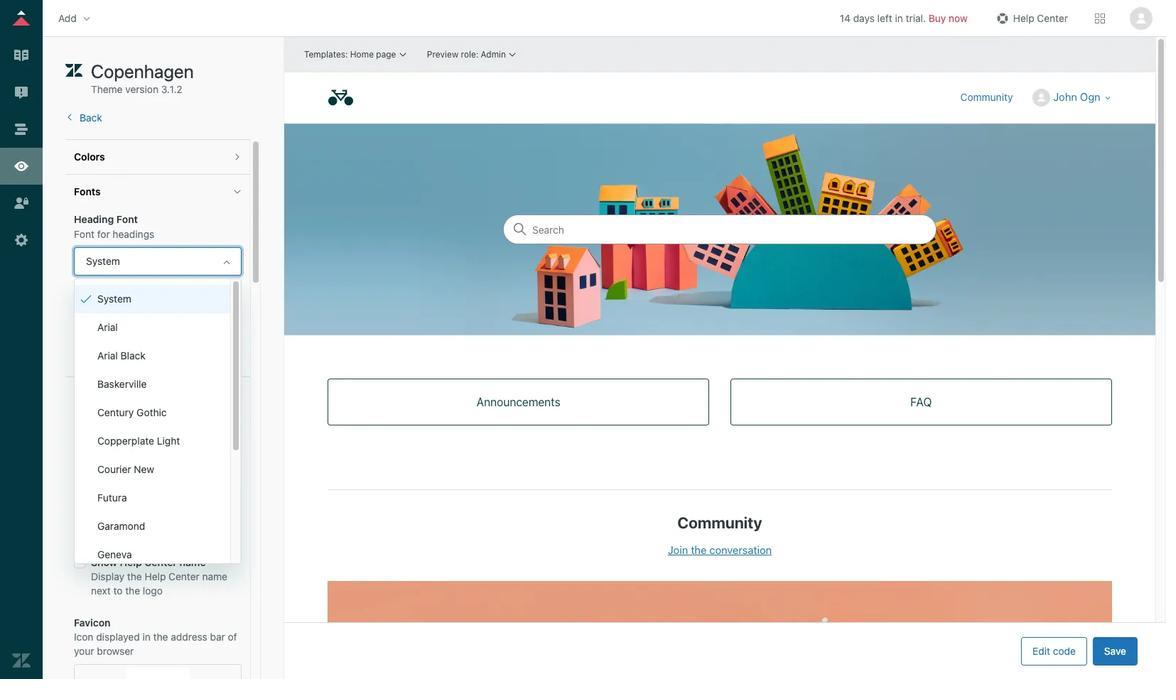 Task type: locate. For each thing, give the bounding box(es) containing it.
system down for
[[86, 255, 120, 267]]

1 horizontal spatial in
[[895, 12, 903, 24]]

arial inside option
[[97, 321, 118, 333]]

back link
[[65, 112, 102, 124]]

1 arial from the top
[[97, 321, 118, 333]]

logo down century gothic
[[120, 427, 140, 439]]

in for trial.
[[895, 12, 903, 24]]

arial option
[[75, 313, 230, 342]]

code
[[1053, 645, 1076, 657]]

geneva option
[[75, 541, 230, 569]]

in right displayed
[[143, 631, 151, 643]]

2 vertical spatial center
[[169, 570, 200, 583]]

show
[[91, 556, 117, 568]]

the right display
[[127, 570, 142, 583]]

favicon image
[[126, 668, 190, 680]]

font
[[116, 213, 138, 225], [74, 228, 94, 240]]

trial.
[[906, 12, 926, 24]]

help down geneva option
[[145, 570, 166, 583]]

2 arial from the top
[[97, 350, 118, 362]]

century gothic option
[[75, 399, 230, 427]]

century
[[97, 407, 134, 419]]

arial black option
[[75, 342, 230, 370]]

2 vertical spatial help
[[145, 570, 166, 583]]

1 vertical spatial the
[[125, 585, 140, 597]]

0 vertical spatial in
[[895, 12, 903, 24]]

14 days left in trial. buy now
[[840, 12, 968, 24]]

system
[[86, 255, 120, 267], [97, 293, 131, 305]]

14
[[840, 12, 851, 24]]

arial black
[[97, 350, 145, 362]]

system up arial option
[[97, 293, 131, 305]]

gothic
[[137, 407, 167, 419]]

browser
[[97, 645, 134, 657]]

help
[[1013, 12, 1035, 24], [120, 556, 142, 568], [145, 570, 166, 583]]

light
[[157, 435, 180, 447]]

3.1.2
[[161, 83, 182, 95]]

0 horizontal spatial in
[[143, 631, 151, 643]]

logo inside show help center name display the help center name next to the logo
[[143, 585, 163, 597]]

logo company logo
[[74, 413, 140, 439]]

1 horizontal spatial help
[[145, 570, 166, 583]]

logo right "to"
[[143, 585, 163, 597]]

1 vertical spatial name
[[202, 570, 227, 583]]

customize design image
[[12, 157, 31, 176]]

back
[[80, 112, 102, 124]]

show help center name display the help center name next to the logo
[[91, 556, 227, 597]]

displayed
[[96, 631, 140, 643]]

center down geneva option
[[169, 570, 200, 583]]

settings image
[[12, 231, 31, 249]]

help right show
[[120, 556, 142, 568]]

icon
[[74, 631, 93, 643]]

arial for arial
[[97, 321, 118, 333]]

center inside help center button
[[1037, 12, 1068, 24]]

the
[[127, 570, 142, 583], [125, 585, 140, 597], [153, 631, 168, 643]]

garamond
[[97, 520, 145, 532]]

0 horizontal spatial font
[[74, 228, 94, 240]]

copperplate
[[97, 435, 154, 447]]

1 vertical spatial center
[[145, 556, 177, 568]]

heading
[[74, 213, 114, 225]]

1 horizontal spatial font
[[116, 213, 138, 225]]

name up bar
[[202, 570, 227, 583]]

0 horizontal spatial help
[[120, 556, 142, 568]]

center
[[1037, 12, 1068, 24], [145, 556, 177, 568], [169, 570, 200, 583]]

arial inside "option"
[[97, 350, 118, 362]]

logo
[[120, 427, 140, 439], [143, 585, 163, 597]]

for
[[97, 228, 110, 240]]

days
[[853, 12, 875, 24]]

to
[[113, 585, 123, 597]]

theme
[[91, 83, 123, 95]]

0 vertical spatial help
[[1013, 12, 1035, 24]]

font down the heading
[[74, 228, 94, 240]]

the right "to"
[[125, 585, 140, 597]]

in
[[895, 12, 903, 24], [143, 631, 151, 643]]

arial up the arial black
[[97, 321, 118, 333]]

center down garamond option at left bottom
[[145, 556, 177, 568]]

0 vertical spatial arial
[[97, 321, 118, 333]]

courier new
[[97, 463, 154, 476]]

replace
[[74, 524, 111, 536]]

arial for arial black
[[97, 350, 118, 362]]

0 vertical spatial font
[[116, 213, 138, 225]]

left
[[878, 12, 893, 24]]

new
[[134, 463, 154, 476]]

company
[[74, 427, 117, 439]]

revert
[[125, 524, 154, 536]]

1 vertical spatial system
[[97, 293, 131, 305]]

arrange content image
[[12, 120, 31, 139]]

century gothic
[[97, 407, 167, 419]]

brand
[[74, 388, 102, 400]]

name
[[180, 556, 206, 568], [202, 570, 227, 583]]

1 horizontal spatial logo
[[143, 585, 163, 597]]

logo image
[[126, 450, 190, 514]]

save
[[1105, 645, 1127, 657]]

font up headings
[[116, 213, 138, 225]]

arial
[[97, 321, 118, 333], [97, 350, 118, 362]]

buy
[[929, 12, 946, 24]]

system inside popup button
[[86, 255, 120, 267]]

bar
[[210, 631, 225, 643]]

0 vertical spatial system
[[86, 255, 120, 267]]

2 vertical spatial the
[[153, 631, 168, 643]]

copenhagen
[[91, 60, 194, 82]]

0 vertical spatial logo
[[120, 427, 140, 439]]

next
[[91, 585, 111, 597]]

1 vertical spatial in
[[143, 631, 151, 643]]

1 vertical spatial arial
[[97, 350, 118, 362]]

now
[[949, 12, 968, 24]]

in inside 'favicon icon displayed in the address bar of your browser'
[[143, 631, 151, 643]]

system inside option
[[97, 293, 131, 305]]

futura
[[97, 492, 127, 504]]

help right now
[[1013, 12, 1035, 24]]

of
[[228, 631, 237, 643]]

0 horizontal spatial logo
[[120, 427, 140, 439]]

geneva
[[97, 549, 132, 561]]

the left address
[[153, 631, 168, 643]]

None button
[[1128, 7, 1155, 29]]

1 vertical spatial logo
[[143, 585, 163, 597]]

favicon icon displayed in the address bar of your browser
[[74, 617, 237, 657]]

name down garamond option at left bottom
[[180, 556, 206, 568]]

center left zendesk products icon at the top right of page
[[1037, 12, 1068, 24]]

courier
[[97, 463, 131, 476]]

system for system popup button
[[86, 255, 120, 267]]

zendesk products image
[[1095, 13, 1105, 23]]

Add button
[[54, 7, 97, 29]]

0 vertical spatial center
[[1037, 12, 1068, 24]]

fonts
[[74, 186, 101, 198]]

baskerville option
[[75, 370, 230, 399]]

manage articles image
[[12, 46, 31, 65]]

in right left
[[895, 12, 903, 24]]

arial left black
[[97, 350, 118, 362]]

2 horizontal spatial help
[[1013, 12, 1035, 24]]



Task type: vqa. For each thing, say whether or not it's contained in the screenshot.
Deleted tickets at bottom left
no



Task type: describe. For each thing, give the bounding box(es) containing it.
help center
[[1013, 12, 1068, 24]]

1 vertical spatial help
[[120, 556, 142, 568]]

colors
[[74, 151, 105, 163]]

brand button
[[65, 377, 250, 412]]

0 vertical spatial name
[[180, 556, 206, 568]]

courier new option
[[75, 456, 230, 484]]

your
[[74, 645, 94, 657]]

1 vertical spatial font
[[74, 228, 94, 240]]

copperplate light option
[[75, 427, 230, 456]]

system option
[[75, 285, 230, 313]]

logo
[[74, 413, 97, 425]]

favicon
[[74, 617, 111, 629]]

0 vertical spatial the
[[127, 570, 142, 583]]

help inside button
[[1013, 12, 1035, 24]]

baskerville
[[97, 378, 147, 390]]

version
[[125, 83, 159, 95]]

the inside 'favicon icon displayed in the address bar of your browser'
[[153, 631, 168, 643]]

add
[[58, 12, 77, 24]]

garamond option
[[75, 512, 230, 541]]

heading font font for headings
[[74, 213, 154, 240]]

system button
[[74, 247, 242, 276]]

help center button
[[989, 7, 1073, 29]]

copenhagen theme version 3.1.2
[[91, 60, 194, 95]]

Heading Font field
[[74, 209, 242, 276]]

revert button
[[125, 523, 154, 538]]

address
[[171, 631, 207, 643]]

user permissions image
[[12, 194, 31, 213]]

edit code button
[[1021, 637, 1087, 666]]

theme type image
[[65, 60, 82, 82]]

zendesk image
[[12, 652, 31, 670]]

colors button
[[65, 140, 250, 174]]

edit code
[[1033, 645, 1076, 657]]

in for the
[[143, 631, 151, 643]]

copperplate light
[[97, 435, 180, 447]]

replace button
[[74, 523, 111, 538]]

display
[[91, 570, 124, 583]]

system for system option
[[97, 293, 131, 305]]

headings
[[113, 228, 154, 240]]

edit
[[1033, 645, 1051, 657]]

black
[[120, 350, 145, 362]]

moderate content image
[[12, 83, 31, 102]]

logo inside 'logo company logo'
[[120, 427, 140, 439]]

save button
[[1093, 637, 1138, 666]]

futura option
[[75, 484, 230, 512]]

fonts button
[[65, 175, 250, 209]]



